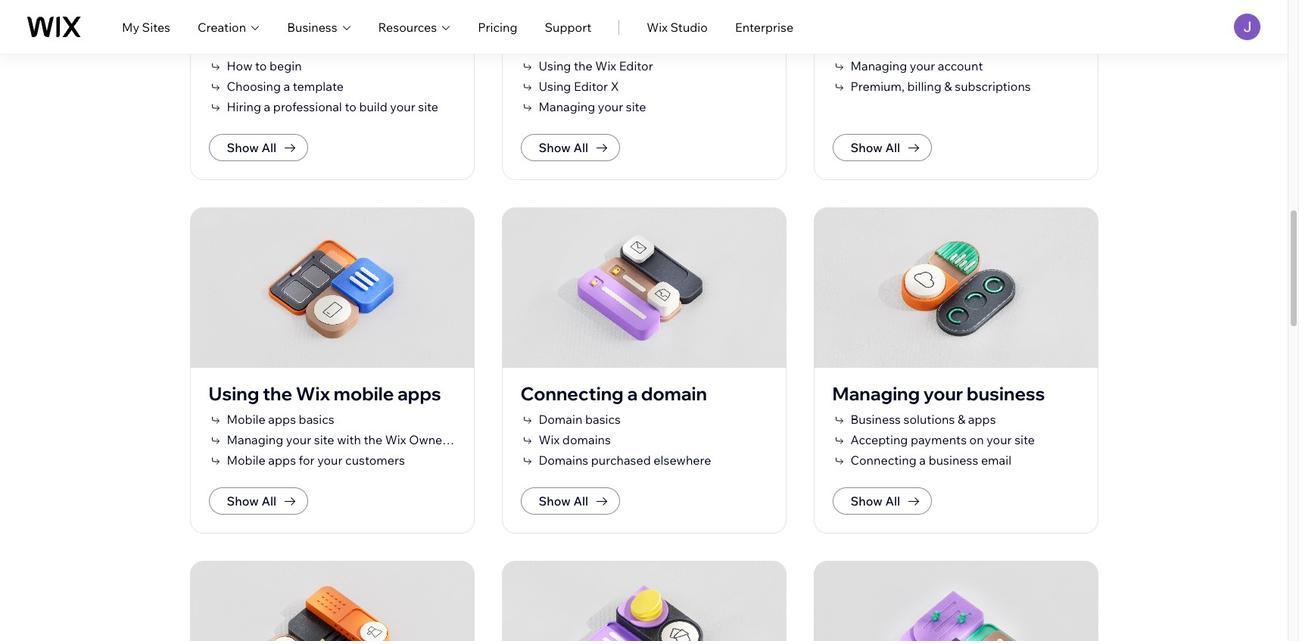 Task type: describe. For each thing, give the bounding box(es) containing it.
your right build in the left of the page
[[390, 99, 416, 114]]

domain basics
[[539, 412, 621, 427]]

template
[[293, 79, 344, 94]]

purchased
[[591, 453, 651, 468]]

managing your account
[[851, 58, 984, 73]]

choosing a template
[[227, 79, 344, 94]]

managing your business link
[[833, 382, 1046, 411]]

resources
[[378, 19, 437, 34]]

promoting your site topic image image
[[190, 561, 475, 642]]

domain
[[539, 412, 583, 427]]

managing your site
[[539, 99, 647, 114]]

managing your business
[[833, 383, 1046, 405]]

domains
[[563, 432, 611, 448]]

studio, partners & enterprise topic image image
[[502, 561, 787, 642]]

studio
[[671, 19, 708, 34]]

business button
[[287, 18, 351, 36]]

show all for using
[[227, 494, 277, 509]]

your down x at the top left
[[598, 99, 624, 114]]

managing your account link
[[833, 57, 984, 75]]

with
[[337, 432, 361, 448]]

apps inside using the wix mobile apps link
[[398, 383, 441, 405]]

for
[[299, 453, 315, 468]]

mobile apps basics
[[227, 412, 335, 427]]

accepting payments on your site link
[[833, 431, 1035, 449]]

wix up the customers
[[385, 432, 406, 448]]

using the wix mobile apps
[[209, 383, 441, 405]]

mobile apps basics link
[[209, 411, 335, 429]]

customers
[[345, 453, 405, 468]]

connecting a business email
[[851, 453, 1012, 468]]

started
[[280, 29, 345, 52]]

domains purchased elsewhere link
[[521, 451, 712, 470]]

mobile for mobile apps for your customers
[[227, 453, 266, 468]]

profile image image
[[1235, 14, 1261, 40]]

creating your site link
[[521, 28, 677, 57]]

support
[[545, 19, 592, 34]]

wix studio link
[[647, 18, 708, 36]]

hiring a professional to build your site link
[[209, 98, 439, 116]]

connecting for connecting a domain
[[521, 383, 624, 405]]

wix left studio
[[647, 19, 668, 34]]

site for creating your site
[[644, 29, 677, 52]]

wix up x at the top left
[[596, 58, 617, 73]]

the for editor
[[574, 58, 593, 73]]

account
[[938, 58, 984, 73]]

mobile for mobile apps basics
[[227, 412, 266, 427]]

show all for account
[[851, 140, 901, 155]]

on
[[970, 432, 984, 448]]

your up solutions
[[924, 383, 964, 405]]

creating your site
[[521, 29, 677, 52]]

getting started
[[209, 29, 345, 52]]

0 vertical spatial editor
[[619, 58, 653, 73]]

elsewhere
[[654, 453, 712, 468]]

using editor x link
[[521, 77, 619, 95]]

show all button for managing
[[833, 488, 933, 515]]

email
[[982, 453, 1012, 468]]

& for solutions
[[958, 412, 966, 427]]

show for account
[[851, 140, 883, 155]]

show all link for getting
[[209, 134, 308, 161]]

all for account
[[886, 140, 901, 155]]

wix domains
[[539, 432, 611, 448]]

show all for getting
[[227, 140, 277, 155]]

& for billing
[[945, 79, 953, 94]]

show all for managing
[[851, 494, 901, 509]]

wix domains link
[[521, 431, 611, 449]]

accepting
[[851, 432, 908, 448]]

domain basics link
[[521, 411, 621, 429]]

choosing
[[227, 79, 281, 94]]

build
[[359, 99, 388, 114]]

begin
[[270, 58, 302, 73]]

need more help? topic image image
[[814, 561, 1099, 642]]

account & billing
[[833, 29, 979, 52]]

pricing link
[[478, 18, 518, 36]]

show all for creating
[[539, 140, 589, 155]]

accepting payments on your site
[[851, 432, 1035, 448]]

apps inside the mobile apps basics link
[[268, 412, 296, 427]]

enterprise link
[[735, 18, 794, 36]]

owner
[[409, 432, 447, 448]]

business solutions & apps link
[[833, 411, 996, 429]]

connecting a domain
[[521, 383, 707, 405]]

creation
[[198, 19, 246, 34]]

creating
[[521, 29, 597, 52]]

show all for connecting
[[539, 494, 589, 509]]

business for your
[[967, 383, 1046, 405]]

my sites
[[122, 19, 170, 34]]

subscriptions
[[955, 79, 1031, 94]]

getting started link
[[209, 28, 345, 57]]

how to begin
[[227, 58, 302, 73]]

show for connecting
[[539, 494, 571, 509]]

1 horizontal spatial the
[[364, 432, 383, 448]]

solutions
[[904, 412, 955, 427]]

show all button for getting
[[209, 134, 308, 161]]

connecting a domain link
[[521, 382, 707, 411]]

show for getting
[[227, 140, 259, 155]]

wix studio
[[647, 19, 708, 34]]

managing for managing your account
[[851, 58, 908, 73]]

a for business
[[920, 453, 926, 468]]

1 basics from the left
[[299, 412, 335, 427]]

all for getting
[[262, 140, 277, 155]]

business for business solutions & apps
[[851, 412, 901, 427]]

resources button
[[378, 18, 451, 36]]

managing your business topic image image
[[814, 208, 1099, 368]]



Task type: locate. For each thing, give the bounding box(es) containing it.
support link
[[545, 18, 592, 36]]

show
[[227, 140, 259, 155], [539, 140, 571, 155], [851, 140, 883, 155], [227, 494, 259, 509], [539, 494, 571, 509], [851, 494, 883, 509]]

1 horizontal spatial to
[[345, 99, 357, 114]]

0 vertical spatial business
[[287, 19, 338, 34]]

using inside using editor x link
[[539, 79, 571, 94]]

the
[[574, 58, 593, 73], [263, 383, 292, 405], [364, 432, 383, 448]]

show for managing
[[851, 494, 883, 509]]

using for using editor x
[[539, 79, 571, 94]]

1 mobile from the top
[[227, 412, 266, 427]]

managing for managing your site
[[539, 99, 596, 114]]

the up using editor x
[[574, 58, 593, 73]]

professional
[[273, 99, 342, 114]]

managing for managing your site with the wix owner app
[[227, 432, 283, 448]]

the up mobile apps basics
[[263, 383, 292, 405]]

a down the accepting payments on your site link on the bottom right of page
[[920, 453, 926, 468]]

using the wix mobile apps topic image image
[[190, 208, 475, 368]]

show all link down premium,
[[833, 134, 933, 161]]

hiring a professional to build your site
[[227, 99, 439, 114]]

to left build in the left of the page
[[345, 99, 357, 114]]

show all down accepting on the right bottom
[[851, 494, 901, 509]]

payments
[[911, 432, 967, 448]]

editor
[[619, 58, 653, 73], [574, 79, 608, 94]]

managing up premium,
[[851, 58, 908, 73]]

getting
[[209, 29, 276, 52]]

your up "for"
[[286, 432, 311, 448]]

mobile apps for your customers
[[227, 453, 405, 468]]

billing up account
[[927, 29, 979, 52]]

connecting inside connecting a domain link
[[521, 383, 624, 405]]

2 vertical spatial the
[[364, 432, 383, 448]]

choosing a template link
[[209, 77, 344, 95]]

show all down domains
[[539, 494, 589, 509]]

domains purchased elsewhere
[[539, 453, 712, 468]]

show all link for connecting
[[521, 488, 621, 515]]

apps up "on"
[[969, 412, 996, 427]]

using
[[539, 58, 571, 73], [539, 79, 571, 94], [209, 383, 259, 405]]

mobile
[[334, 383, 394, 405]]

using up using editor x link
[[539, 58, 571, 73]]

wix down domain
[[539, 432, 560, 448]]

show all link for creating
[[521, 134, 621, 161]]

2 vertical spatial &
[[958, 412, 966, 427]]

mobile down the mobile apps basics link
[[227, 453, 266, 468]]

premium,
[[851, 79, 905, 94]]

wix
[[647, 19, 668, 34], [596, 58, 617, 73], [296, 383, 330, 405], [385, 432, 406, 448], [539, 432, 560, 448]]

show all button down hiring
[[209, 134, 308, 161]]

connecting down accepting on the right bottom
[[851, 453, 917, 468]]

2 horizontal spatial the
[[574, 58, 593, 73]]

a for template
[[284, 79, 290, 94]]

show all button down premium,
[[833, 134, 933, 161]]

show all
[[227, 140, 277, 155], [539, 140, 589, 155], [851, 140, 901, 155], [227, 494, 277, 509], [539, 494, 589, 509], [851, 494, 901, 509]]

apps up owner
[[398, 383, 441, 405]]

premium, billing & subscriptions
[[851, 79, 1031, 94]]

0 horizontal spatial the
[[263, 383, 292, 405]]

your up using the wix editor
[[601, 29, 641, 52]]

& down account
[[945, 79, 953, 94]]

managing up business solutions & apps link on the bottom right of page
[[833, 383, 920, 405]]

show all down hiring
[[227, 140, 277, 155]]

business solutions & apps
[[851, 412, 996, 427]]

show all button for account
[[833, 134, 933, 161]]

show all button for creating
[[521, 134, 621, 161]]

apps
[[398, 383, 441, 405], [268, 412, 296, 427], [969, 412, 996, 427], [268, 453, 296, 468]]

all for using
[[262, 494, 277, 509]]

connecting for connecting a business email
[[851, 453, 917, 468]]

enterprise
[[735, 19, 794, 34]]

show all link for account
[[833, 134, 933, 161]]

sites
[[142, 19, 170, 34]]

a
[[284, 79, 290, 94], [264, 99, 271, 114], [627, 383, 638, 405], [920, 453, 926, 468]]

2 horizontal spatial &
[[958, 412, 966, 427]]

1 vertical spatial &
[[945, 79, 953, 94]]

1 vertical spatial editor
[[574, 79, 608, 94]]

mobile up mobile apps for your customers link
[[227, 412, 266, 427]]

a for professional
[[264, 99, 271, 114]]

billing
[[927, 29, 979, 52], [908, 79, 942, 94]]

1 vertical spatial business
[[929, 453, 979, 468]]

0 vertical spatial the
[[574, 58, 593, 73]]

using inside using the wix mobile apps link
[[209, 383, 259, 405]]

&
[[910, 29, 923, 52], [945, 79, 953, 94], [958, 412, 966, 427]]

app
[[450, 432, 472, 448]]

1 vertical spatial to
[[345, 99, 357, 114]]

0 vertical spatial mobile
[[227, 412, 266, 427]]

connecting a business email link
[[833, 451, 1012, 470]]

0 vertical spatial using
[[539, 58, 571, 73]]

apps up mobile apps for your customers link
[[268, 412, 296, 427]]

using the wix editor link
[[521, 57, 653, 75]]

0 horizontal spatial &
[[910, 29, 923, 52]]

1 vertical spatial mobile
[[227, 453, 266, 468]]

editor down creating your site link
[[619, 58, 653, 73]]

show all down managing your site link
[[539, 140, 589, 155]]

managing inside managing your account 'link'
[[851, 58, 908, 73]]

business
[[287, 19, 338, 34], [851, 412, 901, 427]]

business for a
[[929, 453, 979, 468]]

show for creating
[[539, 140, 571, 155]]

using the wix editor
[[539, 58, 653, 73]]

pricing
[[478, 19, 518, 34]]

0 horizontal spatial business
[[287, 19, 338, 34]]

all down premium,
[[886, 140, 901, 155]]

0 vertical spatial business
[[967, 383, 1046, 405]]

creation button
[[198, 18, 260, 36]]

1 horizontal spatial &
[[945, 79, 953, 94]]

managing your site with the wix owner app link
[[209, 431, 472, 449]]

a down choosing a template link
[[264, 99, 271, 114]]

all for creating
[[574, 140, 589, 155]]

your
[[601, 29, 641, 52], [910, 58, 936, 73], [390, 99, 416, 114], [598, 99, 624, 114], [924, 383, 964, 405], [286, 432, 311, 448], [987, 432, 1012, 448], [318, 453, 343, 468]]

how
[[227, 58, 253, 73]]

0 vertical spatial billing
[[927, 29, 979, 52]]

my sites link
[[122, 18, 170, 36]]

business up "on"
[[967, 383, 1046, 405]]

editor up managing your site
[[574, 79, 608, 94]]

all for managing
[[886, 494, 901, 509]]

apps left "for"
[[268, 453, 296, 468]]

managing down the mobile apps basics link
[[227, 432, 283, 448]]

show all down mobile apps for your customers link
[[227, 494, 277, 509]]

managing your site link
[[521, 98, 647, 116]]

basics down connecting a domain link
[[585, 412, 621, 427]]

using for using the wix mobile apps
[[209, 383, 259, 405]]

1 vertical spatial the
[[263, 383, 292, 405]]

premium, billing & subscriptions link
[[833, 77, 1031, 95]]

business down accepting payments on your site
[[929, 453, 979, 468]]

business
[[967, 383, 1046, 405], [929, 453, 979, 468]]

all down managing your site link
[[574, 140, 589, 155]]

2 vertical spatial using
[[209, 383, 259, 405]]

show all button down domains
[[521, 488, 621, 515]]

site for managing your site with the wix owner app
[[314, 432, 334, 448]]

show all link down "for"
[[209, 488, 308, 515]]

your inside 'link'
[[910, 58, 936, 73]]

all down connecting a business email link
[[886, 494, 901, 509]]

a down 'begin'
[[284, 79, 290, 94]]

show all link for managing
[[833, 488, 933, 515]]

wix up mobile apps basics
[[296, 383, 330, 405]]

managing inside managing your business link
[[833, 383, 920, 405]]

0 horizontal spatial to
[[255, 58, 267, 73]]

billing down managing your account
[[908, 79, 942, 94]]

managing inside managing your site link
[[539, 99, 596, 114]]

1 vertical spatial billing
[[908, 79, 942, 94]]

a for domain
[[627, 383, 638, 405]]

0 horizontal spatial basics
[[299, 412, 335, 427]]

show all button for connecting
[[521, 488, 621, 515]]

1 vertical spatial business
[[851, 412, 901, 427]]

show all link down domains
[[521, 488, 621, 515]]

show for using
[[227, 494, 259, 509]]

0 horizontal spatial connecting
[[521, 383, 624, 405]]

show all button down connecting a business email link
[[833, 488, 933, 515]]

& up accepting payments on your site
[[958, 412, 966, 427]]

using inside using the wix editor link
[[539, 58, 571, 73]]

1 vertical spatial using
[[539, 79, 571, 94]]

show all button for using
[[209, 488, 308, 515]]

show all link down managing your site link
[[521, 134, 621, 161]]

0 vertical spatial connecting
[[521, 383, 624, 405]]

all down domains
[[574, 494, 589, 509]]

apps inside mobile apps for your customers link
[[268, 453, 296, 468]]

connecting inside connecting a business email link
[[851, 453, 917, 468]]

show all down premium,
[[851, 140, 901, 155]]

connecting up domain basics link
[[521, 383, 624, 405]]

1 horizontal spatial business
[[851, 412, 901, 427]]

1 vertical spatial connecting
[[851, 453, 917, 468]]

business up accepting on the right bottom
[[851, 412, 901, 427]]

apps inside business solutions & apps link
[[969, 412, 996, 427]]

your up premium, billing & subscriptions link
[[910, 58, 936, 73]]

1 horizontal spatial basics
[[585, 412, 621, 427]]

show all link for using
[[209, 488, 308, 515]]

all down mobile apps for your customers link
[[262, 494, 277, 509]]

using editor x
[[539, 79, 619, 94]]

mobile
[[227, 412, 266, 427], [227, 453, 266, 468]]

managing your site with the wix owner app
[[227, 432, 472, 448]]

0 horizontal spatial editor
[[574, 79, 608, 94]]

show all link down hiring
[[209, 134, 308, 161]]

1 horizontal spatial editor
[[619, 58, 653, 73]]

0 vertical spatial &
[[910, 29, 923, 52]]

basics down using the wix mobile apps link
[[299, 412, 335, 427]]

using the wix mobile apps link
[[209, 382, 441, 411]]

to
[[255, 58, 267, 73], [345, 99, 357, 114]]

your up email
[[987, 432, 1012, 448]]

0 vertical spatial to
[[255, 58, 267, 73]]

managing for managing your business
[[833, 383, 920, 405]]

all for connecting
[[574, 494, 589, 509]]

my
[[122, 19, 139, 34]]

using up the mobile apps basics link
[[209, 383, 259, 405]]

account & billing link
[[833, 28, 979, 57]]

using for using the wix editor
[[539, 58, 571, 73]]

managing down using editor x link
[[539, 99, 596, 114]]

show all link down connecting a business email link
[[833, 488, 933, 515]]

1 horizontal spatial connecting
[[851, 453, 917, 468]]

how to begin link
[[209, 57, 302, 75]]

the up the customers
[[364, 432, 383, 448]]

site
[[644, 29, 677, 52], [418, 99, 439, 114], [626, 99, 647, 114], [314, 432, 334, 448], [1015, 432, 1035, 448]]

a left the domain
[[627, 383, 638, 405]]

show all button
[[209, 134, 308, 161], [521, 134, 621, 161], [833, 134, 933, 161], [209, 488, 308, 515], [521, 488, 621, 515], [833, 488, 933, 515]]

business inside "dropdown button"
[[287, 19, 338, 34]]

business up 'begin'
[[287, 19, 338, 34]]

domains
[[539, 453, 589, 468]]

managing
[[851, 58, 908, 73], [539, 99, 596, 114], [833, 383, 920, 405], [227, 432, 283, 448]]

all down professional
[[262, 140, 277, 155]]

all
[[262, 140, 277, 155], [574, 140, 589, 155], [886, 140, 901, 155], [262, 494, 277, 509], [574, 494, 589, 509], [886, 494, 901, 509]]

account
[[833, 29, 907, 52]]

business for business
[[287, 19, 338, 34]]

the for mobile
[[263, 383, 292, 405]]

basics
[[299, 412, 335, 427], [585, 412, 621, 427]]

domain
[[641, 383, 707, 405]]

your down the managing your site with the wix owner app link
[[318, 453, 343, 468]]

2 basics from the left
[[585, 412, 621, 427]]

show all button down "for"
[[209, 488, 308, 515]]

to right how
[[255, 58, 267, 73]]

connecting a domain topic image image
[[502, 208, 787, 368]]

2 mobile from the top
[[227, 453, 266, 468]]

show all button down managing your site link
[[521, 134, 621, 161]]

managing inside the managing your site with the wix owner app link
[[227, 432, 283, 448]]

mobile apps for your customers link
[[209, 451, 405, 470]]

x
[[611, 79, 619, 94]]

site for managing your site
[[626, 99, 647, 114]]

hiring
[[227, 99, 261, 114]]

& up managing your account
[[910, 29, 923, 52]]

using up managing your site link
[[539, 79, 571, 94]]



Task type: vqa. For each thing, say whether or not it's contained in the screenshot.
PLATFORM.
no



